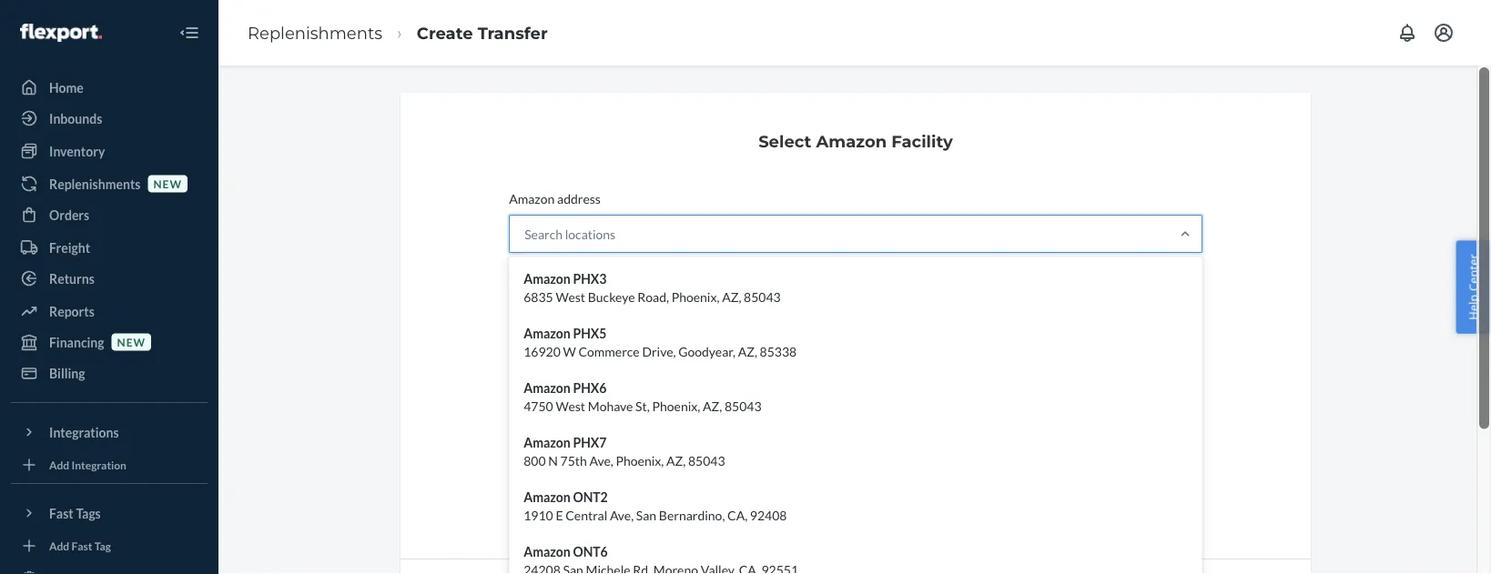 Task type: vqa. For each thing, say whether or not it's contained in the screenshot.
Universal
no



Task type: locate. For each thing, give the bounding box(es) containing it.
home
[[49, 80, 84, 95]]

amazon up 6835
[[524, 271, 571, 286]]

amazon up 1910
[[524, 490, 571, 505]]

az, up amazon ont2 1910 e central ave, san bernardino, ca, 92408
[[667, 453, 686, 469]]

add left integration
[[49, 459, 69, 472]]

fast tags button
[[11, 499, 208, 528]]

central
[[566, 508, 608, 523]]

add integration link
[[11, 455, 208, 476]]

phoenix, inside amazon phx3 6835 west buckeye road, phoenix, az, 85043
[[672, 289, 720, 305]]

1 vertical spatial new
[[117, 336, 146, 349]]

1 horizontal spatial new
[[153, 177, 182, 190]]

phoenix,
[[672, 289, 720, 305], [653, 398, 701, 414], [616, 453, 664, 469]]

85043 up 85338
[[744, 289, 781, 305]]

w
[[563, 344, 576, 359]]

add integration
[[49, 459, 127, 472]]

amazon up n at the left bottom of page
[[524, 435, 571, 450]]

ave, down phx7
[[590, 453, 614, 469]]

west
[[556, 289, 586, 305], [556, 398, 586, 414]]

road,
[[638, 289, 669, 305]]

phoenix, up amazon ont2 1910 e central ave, san bernardino, ca, 92408
[[616, 453, 664, 469]]

az, down goodyear, on the left bottom
[[703, 398, 722, 414]]

85043 for 800 n 75th ave, phoenix, az, 85043
[[689, 453, 725, 469]]

1 vertical spatial ave,
[[610, 508, 634, 523]]

west down phx6
[[556, 398, 586, 414]]

1 west from the top
[[556, 289, 586, 305]]

1 vertical spatial phoenix,
[[653, 398, 701, 414]]

85043 inside amazon phx6 4750 west mohave st, phoenix, az, 85043
[[725, 398, 762, 414]]

amazon phx3 6835 west buckeye road, phoenix, az, 85043
[[524, 271, 781, 305]]

n
[[549, 453, 558, 469]]

1 vertical spatial replenishments
[[49, 176, 141, 192]]

az, up goodyear, on the left bottom
[[722, 289, 742, 305]]

1 vertical spatial west
[[556, 398, 586, 414]]

fast
[[49, 506, 74, 521], [72, 540, 92, 553]]

breadcrumbs navigation
[[233, 6, 563, 59]]

new
[[153, 177, 182, 190], [117, 336, 146, 349]]

ave,
[[590, 453, 614, 469], [610, 508, 634, 523]]

1 vertical spatial 85043
[[725, 398, 762, 414]]

west inside amazon phx6 4750 west mohave st, phoenix, az, 85043
[[556, 398, 586, 414]]

amazon down 1910
[[524, 544, 571, 560]]

ave, inside amazon ont2 1910 e central ave, san bernardino, ca, 92408
[[610, 508, 634, 523]]

help
[[1466, 295, 1482, 320]]

fast left the "tag"
[[72, 540, 92, 553]]

create transfer
[[417, 23, 548, 43]]

75th
[[561, 453, 587, 469]]

inbounds
[[49, 111, 102, 126]]

1 vertical spatial add
[[49, 540, 69, 553]]

1 add from the top
[[49, 459, 69, 472]]

help center
[[1466, 254, 1482, 320]]

add inside 'link'
[[49, 459, 69, 472]]

fast left tags
[[49, 506, 74, 521]]

west down phx3
[[556, 289, 586, 305]]

amazon ont2 1910 e central ave, san bernardino, ca, 92408
[[524, 490, 787, 523]]

2 vertical spatial phoenix,
[[616, 453, 664, 469]]

85043 down 85338
[[725, 398, 762, 414]]

0 vertical spatial west
[[556, 289, 586, 305]]

new for replenishments
[[153, 177, 182, 190]]

amazon
[[817, 131, 887, 151], [509, 191, 555, 206], [524, 271, 571, 286], [524, 326, 571, 341], [524, 380, 571, 396], [524, 435, 571, 450], [524, 490, 571, 505], [524, 544, 571, 560]]

commerce
[[579, 344, 640, 359]]

92408
[[750, 508, 787, 523]]

85043 inside amazon phx3 6835 west buckeye road, phoenix, az, 85043
[[744, 289, 781, 305]]

amazon up 16920
[[524, 326, 571, 341]]

phx3
[[573, 271, 607, 286]]

0 vertical spatial fast
[[49, 506, 74, 521]]

amazon for amazon phx3 6835 west buckeye road, phoenix, az, 85043
[[524, 271, 571, 286]]

az, inside amazon phx6 4750 west mohave st, phoenix, az, 85043
[[703, 398, 722, 414]]

az, inside amazon phx7 800 n 75th ave, phoenix, az, 85043
[[667, 453, 686, 469]]

select
[[759, 131, 812, 151]]

amazon phx6 4750 west mohave st, phoenix, az, 85043
[[524, 380, 762, 414]]

phoenix, right st,
[[653, 398, 701, 414]]

amazon up "search" at the top
[[509, 191, 555, 206]]

0 vertical spatial replenishments
[[248, 23, 383, 43]]

0 vertical spatial phoenix,
[[672, 289, 720, 305]]

add down fast tags
[[49, 540, 69, 553]]

integrations
[[49, 425, 119, 440]]

amazon inside amazon ont2 1910 e central ave, san bernardino, ca, 92408
[[524, 490, 571, 505]]

ont2
[[573, 490, 608, 505]]

az, inside the amazon phx5 16920 w commerce drive, goodyear, az, 85338
[[738, 344, 758, 359]]

address
[[557, 191, 601, 206]]

center
[[1466, 254, 1482, 292]]

west inside amazon phx3 6835 west buckeye road, phoenix, az, 85043
[[556, 289, 586, 305]]

2 add from the top
[[49, 540, 69, 553]]

billing
[[49, 366, 85, 381]]

1 vertical spatial fast
[[72, 540, 92, 553]]

85043 inside amazon phx7 800 n 75th ave, phoenix, az, 85043
[[689, 453, 725, 469]]

open account menu image
[[1434, 22, 1456, 44]]

amazon for amazon ont2 1910 e central ave, san bernardino, ca, 92408
[[524, 490, 571, 505]]

6835
[[524, 289, 553, 305]]

az, for 16920 w commerce drive, goodyear, az, 85338
[[738, 344, 758, 359]]

inventory
[[49, 143, 105, 159]]

amazon inside amazon phx6 4750 west mohave st, phoenix, az, 85043
[[524, 380, 571, 396]]

ave, for ont2
[[610, 508, 634, 523]]

az, left 85338
[[738, 344, 758, 359]]

az,
[[722, 289, 742, 305], [738, 344, 758, 359], [703, 398, 722, 414], [667, 453, 686, 469]]

0 vertical spatial add
[[49, 459, 69, 472]]

open notifications image
[[1397, 22, 1419, 44]]

phoenix, right road, at the left of the page
[[672, 289, 720, 305]]

0 horizontal spatial new
[[117, 336, 146, 349]]

buckeye
[[588, 289, 635, 305]]

help center button
[[1457, 241, 1492, 334]]

2 west from the top
[[556, 398, 586, 414]]

ave, inside amazon phx7 800 n 75th ave, phoenix, az, 85043
[[590, 453, 614, 469]]

amazon inside amazon phx7 800 n 75th ave, phoenix, az, 85043
[[524, 435, 571, 450]]

add
[[49, 459, 69, 472], [49, 540, 69, 553]]

facility
[[892, 131, 954, 151]]

85043
[[744, 289, 781, 305], [725, 398, 762, 414], [689, 453, 725, 469]]

amazon inside the amazon phx5 16920 w commerce drive, goodyear, az, 85338
[[524, 326, 571, 341]]

tag
[[94, 540, 111, 553]]

st,
[[636, 398, 650, 414]]

800
[[524, 453, 546, 469]]

0 vertical spatial new
[[153, 177, 182, 190]]

phoenix, inside amazon phx6 4750 west mohave st, phoenix, az, 85043
[[653, 398, 701, 414]]

financing
[[49, 335, 104, 350]]

phx6
[[573, 380, 607, 396]]

amazon phx7 800 n 75th ave, phoenix, az, 85043
[[524, 435, 725, 469]]

ave, left san
[[610, 508, 634, 523]]

az, inside amazon phx3 6835 west buckeye road, phoenix, az, 85043
[[722, 289, 742, 305]]

85043 up 'bernardino,'
[[689, 453, 725, 469]]

amazon up 4750
[[524, 380, 571, 396]]

2 vertical spatial 85043
[[689, 453, 725, 469]]

85043 for 4750 west mohave st, phoenix, az, 85043
[[725, 398, 762, 414]]

1 horizontal spatial replenishments
[[248, 23, 383, 43]]

new down 'reports' 'link'
[[117, 336, 146, 349]]

replenishments inside breadcrumbs navigation
[[248, 23, 383, 43]]

west for phx3
[[556, 289, 586, 305]]

0 vertical spatial ave,
[[590, 453, 614, 469]]

new up orders link
[[153, 177, 182, 190]]

home link
[[11, 73, 208, 102]]

amazon for amazon phx5 16920 w commerce drive, goodyear, az, 85338
[[524, 326, 571, 341]]

san
[[637, 508, 657, 523]]

replenishments
[[248, 23, 383, 43], [49, 176, 141, 192]]

amazon inside amazon phx3 6835 west buckeye road, phoenix, az, 85043
[[524, 271, 571, 286]]

16920
[[524, 344, 561, 359]]

0 vertical spatial 85043
[[744, 289, 781, 305]]

reports link
[[11, 297, 208, 326]]

phx5
[[573, 326, 607, 341]]

reports
[[49, 304, 95, 319]]

create transfer link
[[417, 23, 548, 43]]

inbounds link
[[11, 104, 208, 133]]

returns
[[49, 271, 95, 286]]

0 horizontal spatial replenishments
[[49, 176, 141, 192]]

amazon right "select"
[[817, 131, 887, 151]]

phoenix, inside amazon phx7 800 n 75th ave, phoenix, az, 85043
[[616, 453, 664, 469]]

create
[[417, 23, 473, 43]]



Task type: describe. For each thing, give the bounding box(es) containing it.
bernardino,
[[659, 508, 725, 523]]

replenishments link
[[248, 23, 383, 43]]

1910
[[524, 508, 553, 523]]

ave, for phx7
[[590, 453, 614, 469]]

amazon ont6
[[524, 544, 608, 560]]

fast inside dropdown button
[[49, 506, 74, 521]]

phoenix, for st,
[[653, 398, 701, 414]]

returns link
[[11, 264, 208, 293]]

add fast tag link
[[11, 536, 208, 557]]

ca,
[[728, 508, 748, 523]]

close navigation image
[[179, 22, 200, 44]]

transfer
[[478, 23, 548, 43]]

amazon phx5 16920 w commerce drive, goodyear, az, 85338
[[524, 326, 797, 359]]

orders
[[49, 207, 89, 223]]

orders link
[[11, 200, 208, 230]]

locations
[[565, 226, 616, 242]]

inventory link
[[11, 137, 208, 166]]

amazon for amazon address
[[509, 191, 555, 206]]

fast tags
[[49, 506, 101, 521]]

az, for 4750 west mohave st, phoenix, az, 85043
[[703, 398, 722, 414]]

phoenix, for road,
[[672, 289, 720, 305]]

add for add integration
[[49, 459, 69, 472]]

85338
[[760, 344, 797, 359]]

mohave
[[588, 398, 633, 414]]

amazon for amazon phx6 4750 west mohave st, phoenix, az, 85043
[[524, 380, 571, 396]]

goodyear,
[[679, 344, 736, 359]]

west for phx6
[[556, 398, 586, 414]]

freight link
[[11, 233, 208, 262]]

integrations button
[[11, 418, 208, 447]]

az, for 6835 west buckeye road, phoenix, az, 85043
[[722, 289, 742, 305]]

search
[[525, 226, 563, 242]]

phx7
[[573, 435, 607, 450]]

new for financing
[[117, 336, 146, 349]]

tags
[[76, 506, 101, 521]]

e
[[556, 508, 563, 523]]

select amazon facility
[[759, 131, 954, 151]]

phoenix, for ave,
[[616, 453, 664, 469]]

amazon address
[[509, 191, 601, 206]]

add fast tag
[[49, 540, 111, 553]]

drive,
[[642, 344, 676, 359]]

ont6
[[573, 544, 608, 560]]

billing link
[[11, 359, 208, 388]]

flexport logo image
[[20, 24, 102, 42]]

amazon for amazon ont6
[[524, 544, 571, 560]]

add for add fast tag
[[49, 540, 69, 553]]

freight
[[49, 240, 90, 255]]

integration
[[72, 459, 127, 472]]

4750
[[524, 398, 553, 414]]

search locations
[[525, 226, 616, 242]]

85043 for 6835 west buckeye road, phoenix, az, 85043
[[744, 289, 781, 305]]

az, for 800 n 75th ave, phoenix, az, 85043
[[667, 453, 686, 469]]

amazon for amazon phx7 800 n 75th ave, phoenix, az, 85043
[[524, 435, 571, 450]]



